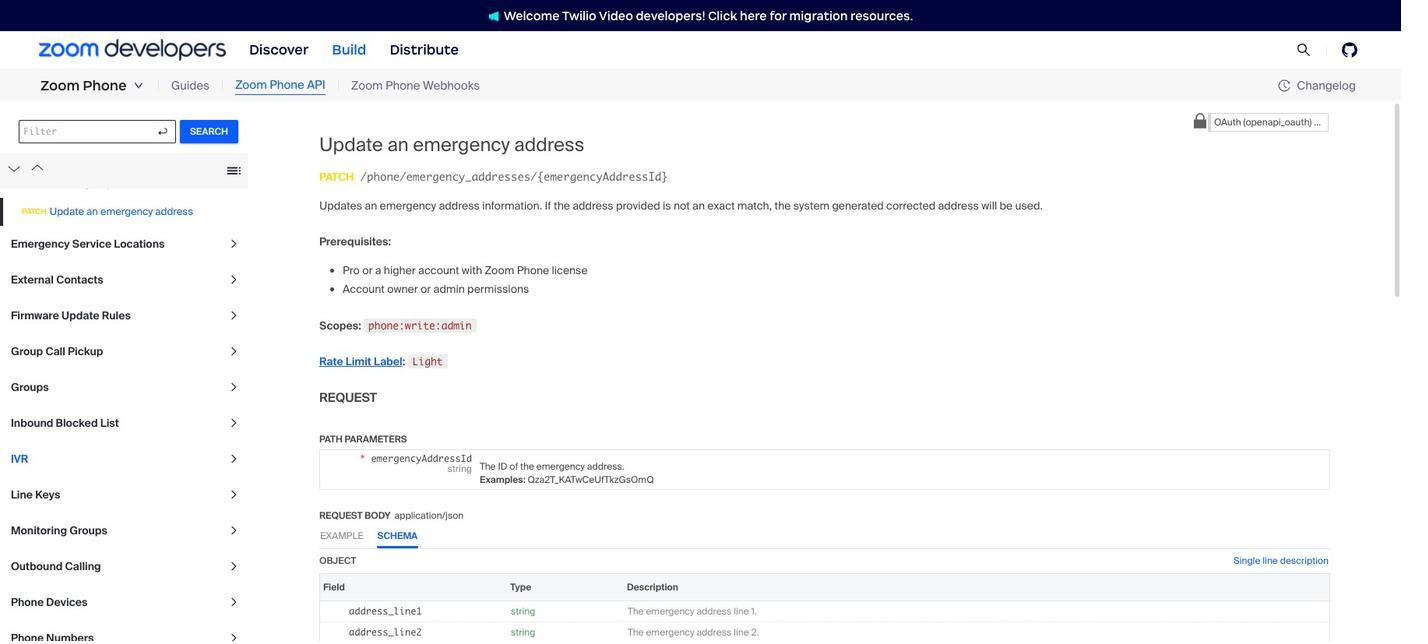 Task type: vqa. For each thing, say whether or not it's contained in the screenshot.
Changelog
yes



Task type: locate. For each thing, give the bounding box(es) containing it.
request
[[319, 389, 377, 406], [319, 509, 363, 522]]

2 horizontal spatial zoom
[[351, 78, 383, 93]]

parameters
[[345, 433, 407, 445]]

type
[[510, 581, 532, 593]]

phone left the api
[[270, 77, 304, 93]]

phone left webhooks
[[386, 78, 420, 93]]

video
[[599, 8, 633, 23]]

notification image
[[488, 11, 504, 22], [488, 11, 499, 22]]

3 phone from the left
[[386, 78, 420, 93]]

1 phone from the left
[[83, 77, 127, 94]]

history image left changelog in the right top of the page
[[1278, 79, 1291, 92]]

request left body at left bottom
[[319, 509, 363, 522]]

github image
[[1342, 42, 1358, 58], [1342, 42, 1358, 58]]

zoom phone api link
[[235, 77, 325, 95]]

welcome twilio video developers! click here for migration resources.
[[504, 8, 913, 23]]

1 vertical spatial string
[[511, 626, 535, 639]]

application/json
[[395, 509, 464, 522]]

history image
[[1278, 79, 1297, 92], [1278, 79, 1291, 92]]

history image down search icon
[[1278, 79, 1297, 92]]

zoom
[[41, 77, 80, 94], [235, 77, 267, 93], [351, 78, 383, 93]]

2 request from the top
[[319, 509, 363, 522]]

zoom developer logo image
[[39, 39, 226, 60]]

1 string from the top
[[511, 605, 535, 617]]

guides link
[[171, 77, 209, 94]]

address_line1
[[349, 605, 422, 617]]

request for request body application/json
[[319, 509, 363, 522]]

search image
[[1297, 43, 1311, 57]]

1 zoom from the left
[[41, 77, 80, 94]]

1 horizontal spatial zoom
[[235, 77, 267, 93]]

api
[[307, 77, 325, 93]]

2 string from the top
[[511, 626, 535, 639]]

zoom for zoom phone api
[[235, 77, 267, 93]]

field
[[323, 581, 345, 593]]

phone inside zoom phone api link
[[270, 77, 304, 93]]

phone
[[83, 77, 127, 94], [270, 77, 304, 93], [386, 78, 420, 93]]

0 horizontal spatial zoom
[[41, 77, 80, 94]]

3 zoom from the left
[[351, 78, 383, 93]]

body
[[365, 509, 391, 522]]

phone left down image
[[83, 77, 127, 94]]

phone for zoom phone webhooks
[[386, 78, 420, 93]]

phone inside zoom phone webhooks link
[[386, 78, 420, 93]]

string
[[511, 605, 535, 617], [511, 626, 535, 639]]

1 vertical spatial request
[[319, 509, 363, 522]]

0 vertical spatial string
[[511, 605, 535, 617]]

single line description
[[1234, 554, 1329, 567]]

2 zoom from the left
[[235, 77, 267, 93]]

1 horizontal spatial phone
[[270, 77, 304, 93]]

0 vertical spatial request
[[319, 389, 377, 406]]

2 phone from the left
[[270, 77, 304, 93]]

1 request from the top
[[319, 389, 377, 406]]

0 horizontal spatial phone
[[83, 77, 127, 94]]

2 horizontal spatial phone
[[386, 78, 420, 93]]

search image
[[1297, 43, 1311, 57]]

request up the path parameters
[[319, 389, 377, 406]]



Task type: describe. For each thing, give the bounding box(es) containing it.
migration
[[790, 8, 848, 23]]

string for address_line2
[[511, 626, 535, 639]]

changelog
[[1297, 78, 1356, 93]]

changelog link
[[1278, 78, 1356, 93]]

phone for zoom phone
[[83, 77, 127, 94]]

zoom phone api
[[235, 77, 325, 93]]

twilio
[[562, 8, 597, 23]]

down image
[[134, 81, 143, 90]]

click
[[708, 8, 737, 23]]

welcome
[[504, 8, 560, 23]]

description
[[1280, 554, 1329, 567]]

address_line2
[[349, 626, 422, 638]]

zoom for zoom phone webhooks
[[351, 78, 383, 93]]

request for request
[[319, 389, 377, 406]]

welcome twilio video developers! click here for migration resources. link
[[473, 7, 929, 24]]

string for address_line1
[[511, 605, 535, 617]]

zoom phone
[[41, 77, 127, 94]]

here
[[740, 8, 767, 23]]

line
[[1263, 554, 1278, 567]]

zoom phone webhooks link
[[351, 77, 480, 94]]

resources.
[[851, 8, 913, 23]]

object
[[319, 554, 356, 567]]

zoom phone webhooks
[[351, 78, 480, 93]]

developers!
[[636, 8, 705, 23]]

phone for zoom phone api
[[270, 77, 304, 93]]

request body application/json
[[319, 509, 464, 522]]

path parameters
[[319, 433, 407, 445]]

single
[[1234, 554, 1261, 567]]

for
[[770, 8, 787, 23]]

guides
[[171, 78, 209, 93]]

path
[[319, 433, 343, 445]]

zoom for zoom phone
[[41, 77, 80, 94]]

webhooks
[[423, 78, 480, 93]]



